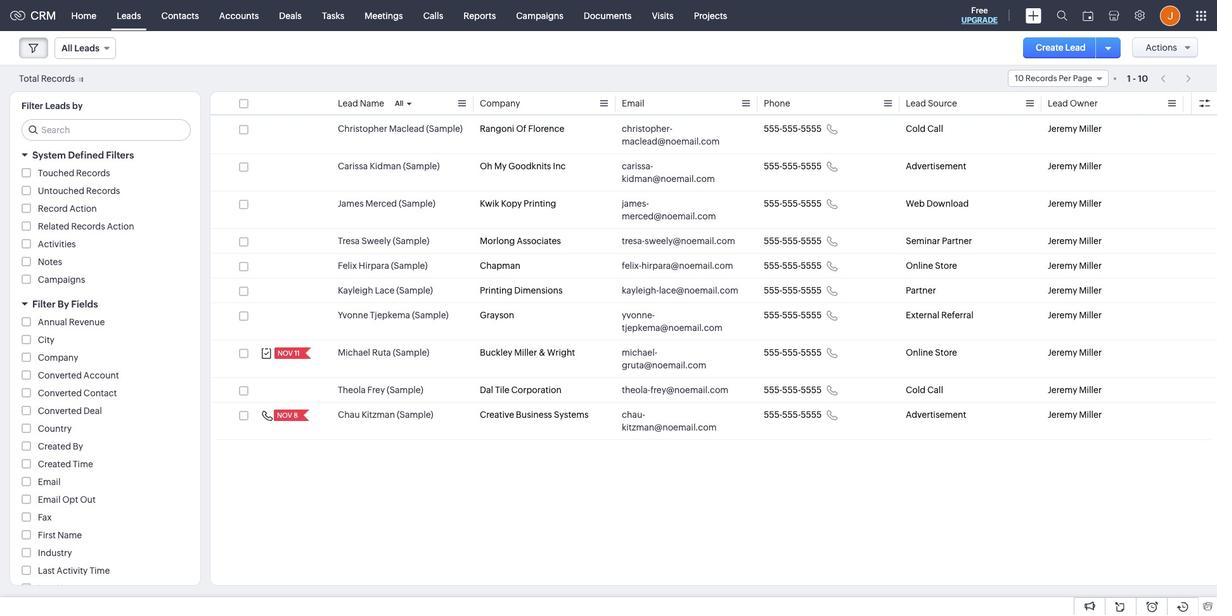 Task type: describe. For each thing, give the bounding box(es) containing it.
converted contact
[[38, 388, 117, 398]]

created for created by
[[38, 441, 71, 452]]

notes
[[38, 257, 62, 267]]

christopher- maclead@noemail.com
[[622, 124, 720, 146]]

sweely
[[362, 236, 391, 246]]

filter by fields button
[[10, 293, 200, 315]]

(sample) for kayleigh lace (sample)
[[397, 285, 433, 296]]

free
[[972, 6, 988, 15]]

tresa-sweely@noemail.com link
[[622, 235, 736, 247]]

converted for converted contact
[[38, 388, 82, 398]]

5555 for christopher- maclead@noemail.com
[[801, 124, 822, 134]]

1 - 10
[[1128, 73, 1149, 83]]

untouched
[[38, 186, 84, 196]]

online store for michael- gruta@noemail.com
[[906, 348, 958, 358]]

maclead@noemail.com
[[622, 136, 720, 146]]

5555 for michael- gruta@noemail.com
[[801, 348, 822, 358]]

all for all
[[395, 100, 404, 107]]

maclead
[[389, 124, 425, 134]]

cold for christopher- maclead@noemail.com
[[906, 124, 926, 134]]

buckley
[[480, 348, 513, 358]]

chau- kitzman@noemail.com
[[622, 410, 717, 433]]

projects
[[694, 10, 728, 21]]

theola-frey@noemail.com link
[[622, 384, 729, 396]]

untouched records
[[38, 186, 120, 196]]

5555 for tresa-sweely@noemail.com
[[801, 236, 822, 246]]

converted deal
[[38, 406, 102, 416]]

touched
[[38, 168, 74, 178]]

creative
[[480, 410, 514, 420]]

store for felix-hirpara@noemail.com
[[935, 261, 958, 271]]

create menu element
[[1019, 0, 1050, 31]]

oh my goodknits inc
[[480, 161, 566, 171]]

2 vertical spatial email
[[38, 495, 61, 505]]

yvonne tjepkema (sample) link
[[338, 309, 449, 322]]

jeremy miller for christopher- maclead@noemail.com
[[1048, 124, 1102, 134]]

8
[[294, 412, 298, 419]]

christopher- maclead@noemail.com link
[[622, 122, 739, 148]]

frey@noemail.com
[[651, 385, 729, 395]]

wright
[[547, 348, 575, 358]]

5555 for carissa- kidman@noemail.com
[[801, 161, 822, 171]]

last for last name
[[38, 583, 55, 594]]

calls
[[423, 10, 443, 21]]

&
[[539, 348, 546, 358]]

kopy
[[501, 199, 522, 209]]

tresa
[[338, 236, 360, 246]]

(sample) for james merced (sample)
[[399, 199, 436, 209]]

buckley miller & wright
[[480, 348, 575, 358]]

filter for filter leads by
[[22, 101, 43, 111]]

create lead
[[1036, 42, 1086, 53]]

loading image
[[77, 77, 83, 81]]

converted account
[[38, 370, 119, 381]]

profile image
[[1161, 5, 1181, 26]]

tresa-sweely@noemail.com
[[622, 236, 736, 246]]

by for filter
[[58, 299, 69, 309]]

1 vertical spatial email
[[38, 477, 61, 487]]

chapman
[[480, 261, 521, 271]]

related
[[38, 221, 69, 231]]

miller for theola-frey@noemail.com
[[1080, 385, 1102, 395]]

christopher
[[338, 124, 387, 134]]

profile element
[[1153, 0, 1188, 31]]

phone
[[764, 98, 791, 108]]

tasks link
[[312, 0, 355, 31]]

tile
[[495, 385, 510, 395]]

search element
[[1050, 0, 1076, 31]]

yvonne- tjepkema@noemail.com link
[[622, 309, 739, 334]]

all for all leads
[[62, 43, 72, 53]]

records for related
[[71, 221, 105, 231]]

lead for lead source
[[906, 98, 926, 108]]

systems
[[554, 410, 589, 420]]

555-555-5555 for felix-hirpara@noemail.com
[[764, 261, 822, 271]]

call for christopher- maclead@noemail.com
[[928, 124, 944, 134]]

store for michael- gruta@noemail.com
[[935, 348, 958, 358]]

accounts
[[219, 10, 259, 21]]

(sample) for christopher maclead (sample)
[[426, 124, 463, 134]]

created time
[[38, 459, 93, 469]]

oh
[[480, 161, 493, 171]]

nov 11 link
[[275, 348, 301, 359]]

name for first name
[[58, 530, 82, 540]]

ruta
[[372, 348, 391, 358]]

hirpara
[[359, 261, 389, 271]]

associates
[[517, 236, 561, 246]]

theola frey (sample) link
[[338, 384, 424, 396]]

dal
[[480, 385, 493, 395]]

(sample) for michael ruta (sample)
[[393, 348, 430, 358]]

converted for converted account
[[38, 370, 82, 381]]

miller for carissa- kidman@noemail.com
[[1080, 161, 1102, 171]]

jeremy for michael- gruta@noemail.com
[[1048, 348, 1078, 358]]

upgrade
[[962, 16, 998, 25]]

advertisement for carissa- kidman@noemail.com
[[906, 161, 967, 171]]

lead name
[[338, 98, 384, 108]]

0 vertical spatial leads
[[117, 10, 141, 21]]

tjepkema
[[370, 310, 410, 320]]

lead inside button
[[1066, 42, 1086, 53]]

jeremy for felix-hirpara@noemail.com
[[1048, 261, 1078, 271]]

lead source
[[906, 98, 958, 108]]

fields
[[71, 299, 98, 309]]

5555 for kayleigh-lace@noemail.com
[[801, 285, 822, 296]]

leads for all leads
[[74, 43, 99, 53]]

actions
[[1146, 42, 1178, 53]]

jeremy for james- merced@noemail.com
[[1048, 199, 1078, 209]]

printing dimensions
[[480, 285, 563, 296]]

documents
[[584, 10, 632, 21]]

frey
[[368, 385, 385, 395]]

(sample) for theola frey (sample)
[[387, 385, 424, 395]]

(sample) for yvonne tjepkema (sample)
[[412, 310, 449, 320]]

seminar partner
[[906, 236, 973, 246]]

555-555-5555 for michael- gruta@noemail.com
[[764, 348, 822, 358]]

theola
[[338, 385, 366, 395]]

cold call for theola-frey@noemail.com
[[906, 385, 944, 395]]

felix hirpara (sample)
[[338, 261, 428, 271]]

555-555-5555 for chau- kitzman@noemail.com
[[764, 410, 822, 420]]

nov for michael
[[278, 349, 293, 357]]

source
[[928, 98, 958, 108]]

555-555-5555 for christopher- maclead@noemail.com
[[764, 124, 822, 134]]

jeremy miller for tresa-sweely@noemail.com
[[1048, 236, 1102, 246]]

jeremy miller for felix-hirpara@noemail.com
[[1048, 261, 1102, 271]]

555-555-5555 for kayleigh-lace@noemail.com
[[764, 285, 822, 296]]

1 vertical spatial company
[[38, 353, 78, 363]]

1 horizontal spatial printing
[[524, 199, 556, 209]]

1 horizontal spatial partner
[[942, 236, 973, 246]]

miller for tresa-sweely@noemail.com
[[1080, 236, 1102, 246]]

filter by fields
[[32, 299, 98, 309]]

page
[[1073, 74, 1093, 83]]

james- merced@noemail.com
[[622, 199, 716, 221]]

jeremy miller for kayleigh-lace@noemail.com
[[1048, 285, 1102, 296]]

yvonne-
[[622, 310, 655, 320]]

system
[[32, 150, 66, 160]]

first
[[38, 530, 56, 540]]

created for created time
[[38, 459, 71, 469]]

(sample) for carissa kidman (sample)
[[403, 161, 440, 171]]

last name
[[38, 583, 81, 594]]

record
[[38, 204, 68, 214]]

my
[[494, 161, 507, 171]]

555-555-5555 for james- merced@noemail.com
[[764, 199, 822, 209]]

555-555-5555 for tresa-sweely@noemail.com
[[764, 236, 822, 246]]

jeremy for theola-frey@noemail.com
[[1048, 385, 1078, 395]]

download
[[927, 199, 969, 209]]

by for created
[[73, 441, 83, 452]]

cold call for christopher- maclead@noemail.com
[[906, 124, 944, 134]]

0 horizontal spatial campaigns
[[38, 275, 85, 285]]

miller for michael- gruta@noemail.com
[[1080, 348, 1102, 358]]

Search text field
[[22, 120, 190, 140]]

10 inside field
[[1015, 74, 1024, 83]]

deals link
[[269, 0, 312, 31]]

crm
[[30, 9, 56, 22]]



Task type: locate. For each thing, give the bounding box(es) containing it.
printing up grayson
[[480, 285, 513, 296]]

partner
[[942, 236, 973, 246], [906, 285, 936, 296]]

opt
[[62, 495, 78, 505]]

2 online from the top
[[906, 348, 934, 358]]

rangoni of florence
[[480, 124, 565, 134]]

nov
[[278, 349, 293, 357], [277, 412, 292, 419]]

name for last name
[[57, 583, 81, 594]]

lead
[[1066, 42, 1086, 53], [338, 98, 358, 108], [906, 98, 926, 108], [1048, 98, 1069, 108]]

1 vertical spatial partner
[[906, 285, 936, 296]]

leads inside field
[[74, 43, 99, 53]]

0 horizontal spatial company
[[38, 353, 78, 363]]

2 online store from the top
[[906, 348, 958, 358]]

store down seminar partner
[[935, 261, 958, 271]]

7 jeremy miller from the top
[[1048, 310, 1102, 320]]

2 store from the top
[[935, 348, 958, 358]]

10 Records Per Page field
[[1008, 70, 1109, 87]]

michael- gruta@noemail.com
[[622, 348, 707, 370]]

nov left the 8
[[277, 412, 292, 419]]

out
[[80, 495, 96, 505]]

online down external
[[906, 348, 934, 358]]

0 vertical spatial printing
[[524, 199, 556, 209]]

online down seminar
[[906, 261, 934, 271]]

printing right kopy
[[524, 199, 556, 209]]

1 horizontal spatial by
[[73, 441, 83, 452]]

campaigns down notes
[[38, 275, 85, 285]]

2 555-555-5555 from the top
[[764, 161, 822, 171]]

partner up external
[[906, 285, 936, 296]]

annual revenue
[[38, 317, 105, 327]]

0 vertical spatial company
[[480, 98, 520, 108]]

0 horizontal spatial printing
[[480, 285, 513, 296]]

records down "record action"
[[71, 221, 105, 231]]

visits link
[[642, 0, 684, 31]]

1 vertical spatial call
[[928, 385, 944, 395]]

online for felix-hirpara@noemail.com
[[906, 261, 934, 271]]

1 vertical spatial converted
[[38, 388, 82, 398]]

10 jeremy miller from the top
[[1048, 410, 1102, 420]]

5555 for yvonne- tjepkema@noemail.com
[[801, 310, 822, 320]]

1 vertical spatial last
[[38, 583, 55, 594]]

nov 8
[[277, 412, 298, 419]]

lead down "10 records per page" field
[[1048, 98, 1069, 108]]

name
[[360, 98, 384, 108], [58, 530, 82, 540], [57, 583, 81, 594]]

2 vertical spatial name
[[57, 583, 81, 594]]

system defined filters button
[[10, 144, 200, 166]]

1 cold call from the top
[[906, 124, 944, 134]]

jeremy for tresa-sweely@noemail.com
[[1048, 236, 1078, 246]]

3 555-555-5555 from the top
[[764, 199, 822, 209]]

email up fax
[[38, 495, 61, 505]]

0 vertical spatial converted
[[38, 370, 82, 381]]

all up christopher maclead (sample) link at the left top of page
[[395, 100, 404, 107]]

3 jeremy from the top
[[1048, 199, 1078, 209]]

jeremy for chau- kitzman@noemail.com
[[1048, 410, 1078, 420]]

james- merced@noemail.com link
[[622, 197, 739, 223]]

1 vertical spatial cold
[[906, 385, 926, 395]]

last activity time
[[38, 566, 110, 576]]

created down created by
[[38, 459, 71, 469]]

records down "defined"
[[76, 168, 110, 178]]

2 advertisement from the top
[[906, 410, 967, 420]]

corporation
[[511, 385, 562, 395]]

1 vertical spatial time
[[90, 566, 110, 576]]

records for touched
[[76, 168, 110, 178]]

555-
[[764, 124, 783, 134], [783, 124, 801, 134], [764, 161, 783, 171], [783, 161, 801, 171], [764, 199, 783, 209], [783, 199, 801, 209], [764, 236, 783, 246], [783, 236, 801, 246], [764, 261, 783, 271], [783, 261, 801, 271], [764, 285, 783, 296], [783, 285, 801, 296], [764, 310, 783, 320], [783, 310, 801, 320], [764, 348, 783, 358], [783, 348, 801, 358], [764, 385, 783, 395], [783, 385, 801, 395], [764, 410, 783, 420], [783, 410, 801, 420]]

michael-
[[622, 348, 658, 358]]

7 555-555-5555 from the top
[[764, 310, 822, 320]]

4 jeremy miller from the top
[[1048, 236, 1102, 246]]

miller for kayleigh-lace@noemail.com
[[1080, 285, 1102, 296]]

creative business systems
[[480, 410, 589, 420]]

1 horizontal spatial campaigns
[[516, 10, 564, 21]]

10 left per
[[1015, 74, 1024, 83]]

0 horizontal spatial partner
[[906, 285, 936, 296]]

(sample) right the ruta
[[393, 348, 430, 358]]

0 vertical spatial all
[[62, 43, 72, 53]]

1 vertical spatial by
[[73, 441, 83, 452]]

(sample) right "lace"
[[397, 285, 433, 296]]

5555 for chau- kitzman@noemail.com
[[801, 410, 822, 420]]

6 5555 from the top
[[801, 285, 822, 296]]

online store for felix-hirpara@noemail.com
[[906, 261, 958, 271]]

1 horizontal spatial action
[[107, 221, 134, 231]]

time
[[73, 459, 93, 469], [90, 566, 110, 576]]

2 jeremy miller from the top
[[1048, 161, 1102, 171]]

campaigns
[[516, 10, 564, 21], [38, 275, 85, 285]]

online for michael- gruta@noemail.com
[[906, 348, 934, 358]]

2 5555 from the top
[[801, 161, 822, 171]]

1 cold from the top
[[906, 124, 926, 134]]

seminar
[[906, 236, 941, 246]]

leads link
[[107, 0, 151, 31]]

nov for chau
[[277, 412, 292, 419]]

5 555-555-5555 from the top
[[764, 261, 822, 271]]

nov left 11
[[278, 349, 293, 357]]

inc
[[553, 161, 566, 171]]

felix-hirpara@noemail.com link
[[622, 259, 734, 272]]

records for untouched
[[86, 186, 120, 196]]

name up the christopher
[[360, 98, 384, 108]]

7 5555 from the top
[[801, 310, 822, 320]]

0 vertical spatial online store
[[906, 261, 958, 271]]

calendar image
[[1083, 10, 1094, 21]]

1 online from the top
[[906, 261, 934, 271]]

0 vertical spatial filter
[[22, 101, 43, 111]]

created down country
[[38, 441, 71, 452]]

felix-
[[622, 261, 642, 271]]

kayleigh lace (sample)
[[338, 285, 433, 296]]

1 horizontal spatial all
[[395, 100, 404, 107]]

555-555-5555
[[764, 124, 822, 134], [764, 161, 822, 171], [764, 199, 822, 209], [764, 236, 822, 246], [764, 261, 822, 271], [764, 285, 822, 296], [764, 310, 822, 320], [764, 348, 822, 358], [764, 385, 822, 395], [764, 410, 822, 420]]

1 vertical spatial action
[[107, 221, 134, 231]]

advertisement for chau- kitzman@noemail.com
[[906, 410, 967, 420]]

0 vertical spatial partner
[[942, 236, 973, 246]]

8 jeremy miller from the top
[[1048, 348, 1102, 358]]

filter
[[22, 101, 43, 111], [32, 299, 56, 309]]

0 horizontal spatial action
[[70, 204, 97, 214]]

0 vertical spatial by
[[58, 299, 69, 309]]

records for total
[[41, 73, 75, 83]]

nov 8 link
[[274, 410, 299, 421]]

0 vertical spatial name
[[360, 98, 384, 108]]

2 cold call from the top
[[906, 385, 944, 395]]

7 jeremy from the top
[[1048, 310, 1078, 320]]

1 vertical spatial all
[[395, 100, 404, 107]]

jeremy miller for yvonne- tjepkema@noemail.com
[[1048, 310, 1102, 320]]

1 horizontal spatial company
[[480, 98, 520, 108]]

0 vertical spatial advertisement
[[906, 161, 967, 171]]

filter inside dropdown button
[[32, 299, 56, 309]]

5555 for felix-hirpara@noemail.com
[[801, 261, 822, 271]]

online store down seminar partner
[[906, 261, 958, 271]]

2 converted from the top
[[38, 388, 82, 398]]

hirpara@noemail.com
[[642, 261, 734, 271]]

records inside "10 records per page" field
[[1026, 74, 1058, 83]]

action up related records action
[[70, 204, 97, 214]]

by inside dropdown button
[[58, 299, 69, 309]]

james merced (sample)
[[338, 199, 436, 209]]

partner right seminar
[[942, 236, 973, 246]]

1 advertisement from the top
[[906, 161, 967, 171]]

system defined filters
[[32, 150, 134, 160]]

1 vertical spatial nov
[[277, 412, 292, 419]]

online store down external referral
[[906, 348, 958, 358]]

555-555-5555 for theola-frey@noemail.com
[[764, 385, 822, 395]]

3 jeremy miller from the top
[[1048, 199, 1102, 209]]

0 vertical spatial last
[[38, 566, 55, 576]]

cold call
[[906, 124, 944, 134], [906, 385, 944, 395]]

time down created by
[[73, 459, 93, 469]]

contacts link
[[151, 0, 209, 31]]

1 vertical spatial name
[[58, 530, 82, 540]]

total
[[19, 73, 39, 83]]

1 vertical spatial cold call
[[906, 385, 944, 395]]

felix-hirpara@noemail.com
[[622, 261, 734, 271]]

0 horizontal spatial by
[[58, 299, 69, 309]]

1 store from the top
[[935, 261, 958, 271]]

2 jeremy from the top
[[1048, 161, 1078, 171]]

lead for lead name
[[338, 98, 358, 108]]

miller for yvonne- tjepkema@noemail.com
[[1080, 310, 1102, 320]]

kitzman
[[362, 410, 395, 420]]

merced@noemail.com
[[622, 211, 716, 221]]

records down the touched records
[[86, 186, 120, 196]]

1 vertical spatial filter
[[32, 299, 56, 309]]

2 last from the top
[[38, 583, 55, 594]]

chau- kitzman@noemail.com link
[[622, 408, 739, 434]]

3 5555 from the top
[[801, 199, 822, 209]]

0 horizontal spatial leads
[[45, 101, 70, 111]]

lead for lead owner
[[1048, 98, 1069, 108]]

2 horizontal spatial leads
[[117, 10, 141, 21]]

(sample) for chau kitzman (sample)
[[397, 410, 434, 420]]

2 created from the top
[[38, 459, 71, 469]]

(sample) right kitzman
[[397, 410, 434, 420]]

jeremy miller for james- merced@noemail.com
[[1048, 199, 1102, 209]]

filter down total
[[22, 101, 43, 111]]

9 5555 from the top
[[801, 385, 822, 395]]

campaigns link
[[506, 0, 574, 31]]

8 5555 from the top
[[801, 348, 822, 358]]

0 vertical spatial created
[[38, 441, 71, 452]]

6 jeremy from the top
[[1048, 285, 1078, 296]]

5 5555 from the top
[[801, 261, 822, 271]]

0 vertical spatial online
[[906, 261, 934, 271]]

9 jeremy miller from the top
[[1048, 385, 1102, 395]]

10 5555 from the top
[[801, 410, 822, 420]]

web download
[[906, 199, 969, 209]]

(sample) right frey
[[387, 385, 424, 395]]

555-555-5555 for carissa- kidman@noemail.com
[[764, 161, 822, 171]]

miller for james- merced@noemail.com
[[1080, 199, 1102, 209]]

michael ruta (sample)
[[338, 348, 430, 358]]

row group
[[211, 117, 1218, 440]]

lead owner
[[1048, 98, 1098, 108]]

(sample) up kayleigh lace (sample)
[[391, 261, 428, 271]]

1 jeremy from the top
[[1048, 124, 1078, 134]]

name down the activity
[[57, 583, 81, 594]]

1 555-555-5555 from the top
[[764, 124, 822, 134]]

1 jeremy miller from the top
[[1048, 124, 1102, 134]]

2 cold from the top
[[906, 385, 926, 395]]

1 horizontal spatial leads
[[74, 43, 99, 53]]

4 555-555-5555 from the top
[[764, 236, 822, 246]]

last down industry
[[38, 566, 55, 576]]

jeremy for carissa- kidman@noemail.com
[[1048, 161, 1078, 171]]

converted up converted deal in the left bottom of the page
[[38, 388, 82, 398]]

10 right -
[[1139, 73, 1149, 83]]

0 vertical spatial campaigns
[[516, 10, 564, 21]]

leads up loading image
[[74, 43, 99, 53]]

total records
[[19, 73, 75, 83]]

9 555-555-5555 from the top
[[764, 385, 822, 395]]

deal
[[84, 406, 102, 416]]

lead left source
[[906, 98, 926, 108]]

0 vertical spatial action
[[70, 204, 97, 214]]

10 jeremy from the top
[[1048, 410, 1078, 420]]

(sample) for tresa sweely (sample)
[[393, 236, 430, 246]]

james-
[[622, 199, 649, 209]]

4 jeremy from the top
[[1048, 236, 1078, 246]]

records for 10
[[1026, 74, 1058, 83]]

email up christopher-
[[622, 98, 645, 108]]

5 jeremy miller from the top
[[1048, 261, 1102, 271]]

by up created time
[[73, 441, 83, 452]]

miller for felix-hirpara@noemail.com
[[1080, 261, 1102, 271]]

1 vertical spatial leads
[[74, 43, 99, 53]]

account
[[84, 370, 119, 381]]

1 call from the top
[[928, 124, 944, 134]]

1 online store from the top
[[906, 261, 958, 271]]

1 vertical spatial created
[[38, 459, 71, 469]]

chau kitzman (sample)
[[338, 410, 434, 420]]

leads for filter leads by
[[45, 101, 70, 111]]

filter for filter by fields
[[32, 299, 56, 309]]

1 converted from the top
[[38, 370, 82, 381]]

jeremy miller for michael- gruta@noemail.com
[[1048, 348, 1102, 358]]

2 vertical spatial converted
[[38, 406, 82, 416]]

of
[[516, 124, 527, 134]]

all up 'total records'
[[62, 43, 72, 53]]

navigation
[[1155, 69, 1199, 88]]

printing
[[524, 199, 556, 209], [480, 285, 513, 296]]

grayson
[[480, 310, 514, 320]]

1 vertical spatial online store
[[906, 348, 958, 358]]

florence
[[529, 124, 565, 134]]

lead up the christopher
[[338, 98, 358, 108]]

5555 for theola-frey@noemail.com
[[801, 385, 822, 395]]

3 converted from the top
[[38, 406, 82, 416]]

christopher maclead (sample) link
[[338, 122, 463, 135]]

cold for theola-frey@noemail.com
[[906, 385, 926, 395]]

theola frey (sample)
[[338, 385, 424, 395]]

1 last from the top
[[38, 566, 55, 576]]

home
[[71, 10, 96, 21]]

0 vertical spatial cold
[[906, 124, 926, 134]]

4 5555 from the top
[[801, 236, 822, 246]]

yvonne tjepkema (sample)
[[338, 310, 449, 320]]

records left loading image
[[41, 73, 75, 83]]

2 call from the top
[[928, 385, 944, 395]]

email down created time
[[38, 477, 61, 487]]

0 horizontal spatial 10
[[1015, 74, 1024, 83]]

kayleigh-lace@noemail.com link
[[622, 284, 739, 297]]

morlong
[[480, 236, 515, 246]]

name right 'first'
[[58, 530, 82, 540]]

activities
[[38, 239, 76, 249]]

1 created from the top
[[38, 441, 71, 452]]

2 vertical spatial leads
[[45, 101, 70, 111]]

jeremy miller for carissa- kidman@noemail.com
[[1048, 161, 1102, 171]]

owner
[[1070, 98, 1098, 108]]

(sample) right tjepkema
[[412, 310, 449, 320]]

0 vertical spatial cold call
[[906, 124, 944, 134]]

(sample) for felix hirpara (sample)
[[391, 261, 428, 271]]

(sample) right sweely
[[393, 236, 430, 246]]

action down the 'untouched records'
[[107, 221, 134, 231]]

8 jeremy from the top
[[1048, 348, 1078, 358]]

(sample) right maclead
[[426, 124, 463, 134]]

search image
[[1057, 10, 1068, 21]]

0 vertical spatial nov
[[278, 349, 293, 357]]

5 jeremy from the top
[[1048, 261, 1078, 271]]

call for theola-frey@noemail.com
[[928, 385, 944, 395]]

miller for christopher- maclead@noemail.com
[[1080, 124, 1102, 134]]

last
[[38, 566, 55, 576], [38, 583, 55, 594]]

christopher-
[[622, 124, 673, 134]]

5555 for james- merced@noemail.com
[[801, 199, 822, 209]]

web
[[906, 199, 925, 209]]

0 vertical spatial time
[[73, 459, 93, 469]]

1 5555 from the top
[[801, 124, 822, 134]]

all inside field
[[62, 43, 72, 53]]

documents link
[[574, 0, 642, 31]]

email opt out
[[38, 495, 96, 505]]

jeremy miller for chau- kitzman@noemail.com
[[1048, 410, 1102, 420]]

All Leads field
[[55, 37, 116, 59]]

tresa sweely (sample)
[[338, 236, 430, 246]]

1 horizontal spatial 10
[[1139, 73, 1149, 83]]

(sample) right merced
[[399, 199, 436, 209]]

1 vertical spatial store
[[935, 348, 958, 358]]

jeremy for christopher- maclead@noemail.com
[[1048, 124, 1078, 134]]

1 vertical spatial online
[[906, 348, 934, 358]]

store down external referral
[[935, 348, 958, 358]]

defined
[[68, 150, 104, 160]]

1 vertical spatial campaigns
[[38, 275, 85, 285]]

11
[[294, 349, 300, 357]]

1 vertical spatial advertisement
[[906, 410, 967, 420]]

annual
[[38, 317, 67, 327]]

0 horizontal spatial all
[[62, 43, 72, 53]]

0 vertical spatial call
[[928, 124, 944, 134]]

last down last activity time
[[38, 583, 55, 594]]

leads right home 'link'
[[117, 10, 141, 21]]

create
[[1036, 42, 1064, 53]]

9 jeremy from the top
[[1048, 385, 1078, 395]]

leads left by at the top
[[45, 101, 70, 111]]

time right the activity
[[90, 566, 110, 576]]

by
[[58, 299, 69, 309], [73, 441, 83, 452]]

1 vertical spatial printing
[[480, 285, 513, 296]]

last for last activity time
[[38, 566, 55, 576]]

free upgrade
[[962, 6, 998, 25]]

555-555-5555 for yvonne- tjepkema@noemail.com
[[764, 310, 822, 320]]

meetings
[[365, 10, 403, 21]]

name for lead name
[[360, 98, 384, 108]]

jeremy for yvonne- tjepkema@noemail.com
[[1048, 310, 1078, 320]]

converted up country
[[38, 406, 82, 416]]

contact
[[84, 388, 117, 398]]

by up annual revenue at the bottom left of the page
[[58, 299, 69, 309]]

company up rangoni
[[480, 98, 520, 108]]

records left per
[[1026, 74, 1058, 83]]

chau kitzman (sample) link
[[338, 408, 434, 421]]

country
[[38, 424, 72, 434]]

converted for converted deal
[[38, 406, 82, 416]]

converted up converted contact
[[38, 370, 82, 381]]

8 555-555-5555 from the top
[[764, 348, 822, 358]]

0 vertical spatial store
[[935, 261, 958, 271]]

campaigns right "reports"
[[516, 10, 564, 21]]

10 555-555-5555 from the top
[[764, 410, 822, 420]]

cold
[[906, 124, 926, 134], [906, 385, 926, 395]]

kayleigh-
[[622, 285, 659, 296]]

carissa
[[338, 161, 368, 171]]

filter up annual at bottom
[[32, 299, 56, 309]]

(sample) right kidman
[[403, 161, 440, 171]]

create menu image
[[1026, 8, 1042, 23]]

jeremy miller for theola-frey@noemail.com
[[1048, 385, 1102, 395]]

jeremy for kayleigh-lace@noemail.com
[[1048, 285, 1078, 296]]

6 jeremy miller from the top
[[1048, 285, 1102, 296]]

company down city
[[38, 353, 78, 363]]

6 555-555-5555 from the top
[[764, 285, 822, 296]]

kayleigh-lace@noemail.com
[[622, 285, 739, 296]]

crm link
[[10, 9, 56, 22]]

row group containing christopher maclead (sample)
[[211, 117, 1218, 440]]

lead right create
[[1066, 42, 1086, 53]]

miller for chau- kitzman@noemail.com
[[1080, 410, 1102, 420]]

0 vertical spatial email
[[622, 98, 645, 108]]



Task type: vqa. For each thing, say whether or not it's contained in the screenshot.


